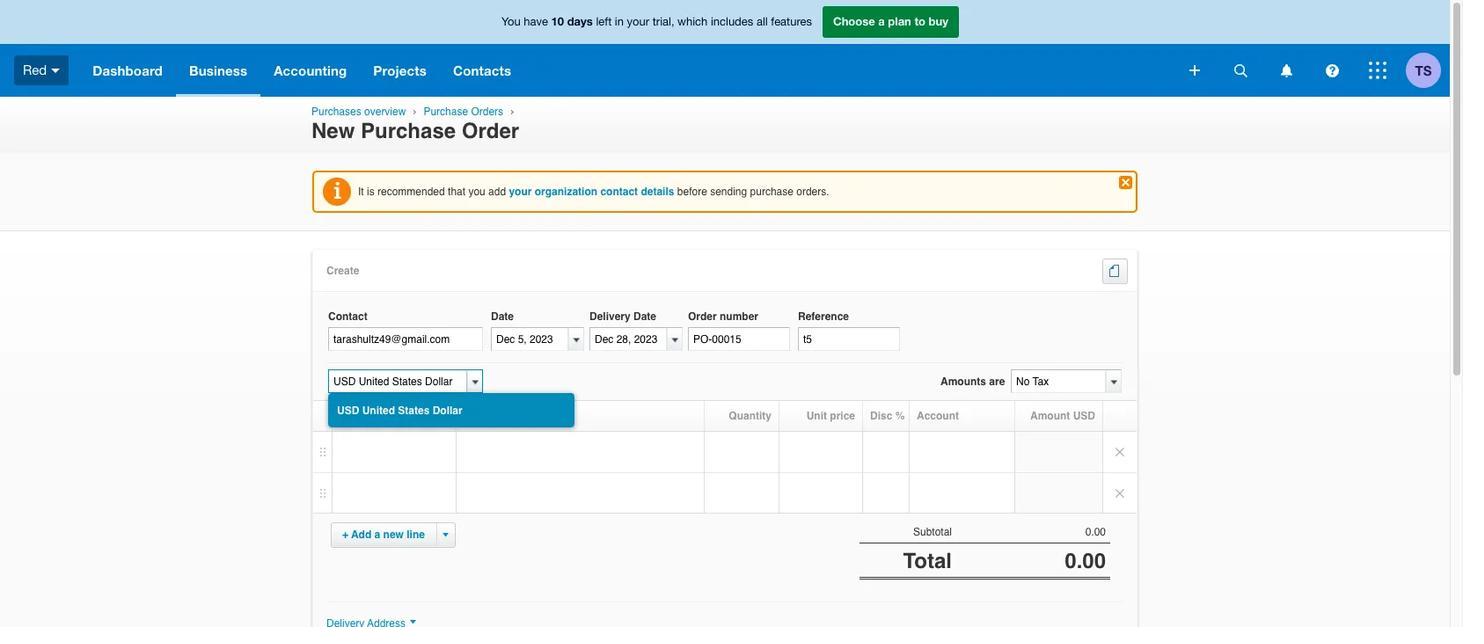 Task type: describe. For each thing, give the bounding box(es) containing it.
order number
[[688, 311, 758, 323]]

contact
[[328, 311, 367, 323]]

0 vertical spatial order
[[462, 119, 519, 144]]

create
[[326, 265, 359, 278]]

Reference text field
[[798, 328, 900, 351]]

add
[[351, 529, 372, 541]]

unit price
[[807, 410, 855, 423]]

1 horizontal spatial usd
[[1073, 410, 1095, 423]]

orders.
[[796, 186, 829, 198]]

projects
[[373, 62, 427, 78]]

contacts
[[453, 62, 511, 78]]

features
[[771, 15, 812, 28]]

dashboard
[[93, 62, 163, 78]]

0 horizontal spatial a
[[374, 529, 380, 541]]

business button
[[176, 44, 261, 97]]

+ add a new line
[[342, 529, 425, 541]]

ts button
[[1406, 44, 1450, 97]]

Contact text field
[[328, 328, 483, 351]]

price
[[830, 410, 855, 423]]

disc
[[870, 410, 893, 423]]

1 date from the left
[[491, 311, 514, 323]]

your for days
[[627, 15, 649, 28]]

contact
[[600, 186, 638, 198]]

delivery
[[590, 311, 631, 323]]

are
[[989, 376, 1005, 388]]

amount usd
[[1030, 410, 1095, 423]]

purchase orders
[[424, 106, 503, 118]]

delivery date
[[590, 311, 656, 323]]

details
[[641, 186, 674, 198]]

buy
[[929, 14, 948, 28]]

disc %
[[870, 410, 905, 423]]

organization
[[535, 186, 598, 198]]

plan
[[888, 14, 911, 28]]

Date text field
[[491, 328, 568, 351]]

red button
[[0, 44, 79, 97]]

total
[[903, 549, 952, 574]]

Delivery Date text field
[[590, 328, 667, 351]]

sending
[[710, 186, 747, 198]]

number
[[720, 311, 758, 323]]

projects button
[[360, 44, 440, 97]]

purchases overview
[[311, 106, 406, 118]]

account
[[917, 410, 959, 423]]

line
[[407, 529, 425, 541]]

1 vertical spatial purchase
[[361, 119, 456, 144]]

have
[[524, 15, 548, 28]]

purchases overview link
[[311, 106, 406, 118]]

is
[[367, 186, 375, 198]]

a inside banner
[[878, 14, 885, 28]]



Task type: locate. For each thing, give the bounding box(es) containing it.
trial,
[[653, 15, 674, 28]]

includes
[[711, 15, 753, 28]]

contacts button
[[440, 44, 525, 97]]

your right in at the left top of page
[[627, 15, 649, 28]]

0.00 for subtotal
[[1085, 527, 1106, 539]]

None text field
[[1011, 370, 1106, 394]]

1 horizontal spatial order
[[688, 311, 717, 323]]

amounts are
[[941, 376, 1005, 388]]

choose
[[833, 14, 875, 28]]

you
[[468, 186, 485, 198]]

order
[[462, 119, 519, 144], [688, 311, 717, 323]]

before
[[677, 186, 707, 198]]

usd left united
[[337, 405, 359, 417]]

0 vertical spatial your
[[627, 15, 649, 28]]

you have 10 days left in your trial, which includes all features
[[502, 14, 812, 28]]

choose a plan to buy
[[833, 14, 948, 28]]

%
[[895, 410, 905, 423]]

purchase
[[750, 186, 794, 198]]

1 vertical spatial a
[[374, 529, 380, 541]]

it is recommended that you add your organization contact details before sending purchase orders.
[[358, 186, 829, 198]]

svg image
[[1369, 62, 1387, 79], [1281, 64, 1292, 77], [1190, 65, 1200, 76], [51, 68, 60, 73]]

banner
[[0, 0, 1450, 97]]

ts
[[1415, 62, 1432, 78]]

0.00 for total
[[1065, 549, 1106, 574]]

1 svg image from the left
[[1234, 64, 1247, 77]]

1 horizontal spatial your
[[627, 15, 649, 28]]

purchase up new purchase order
[[424, 106, 468, 118]]

usd right amount
[[1073, 410, 1095, 423]]

amount
[[1030, 410, 1070, 423]]

orders
[[471, 106, 503, 118]]

dashboard link
[[79, 44, 176, 97]]

purchase orders link
[[424, 106, 503, 118]]

it
[[358, 186, 364, 198]]

a right add in the left of the page
[[374, 529, 380, 541]]

recommended
[[377, 186, 445, 198]]

your for that
[[509, 186, 532, 198]]

quantity
[[729, 410, 772, 423]]

in
[[615, 15, 624, 28]]

all
[[757, 15, 768, 28]]

+ add a new line button
[[342, 529, 425, 541]]

0 horizontal spatial svg image
[[1234, 64, 1247, 77]]

your
[[627, 15, 649, 28], [509, 186, 532, 198]]

1 horizontal spatial date
[[634, 311, 656, 323]]

amounts
[[941, 376, 986, 388]]

overview
[[364, 106, 406, 118]]

that
[[448, 186, 466, 198]]

0 horizontal spatial order
[[462, 119, 519, 144]]

red
[[23, 62, 47, 77]]

accounting
[[274, 62, 347, 78]]

item
[[340, 410, 361, 423]]

unit
[[807, 410, 827, 423]]

days
[[567, 14, 593, 28]]

purchase down overview
[[361, 119, 456, 144]]

usd united states dollar
[[337, 405, 463, 417]]

2 svg image from the left
[[1326, 64, 1339, 77]]

0 horizontal spatial date
[[491, 311, 514, 323]]

banner containing ts
[[0, 0, 1450, 97]]

1 vertical spatial order
[[688, 311, 717, 323]]

purchases
[[311, 106, 361, 118]]

reference
[[798, 311, 849, 323]]

0.00
[[1085, 527, 1106, 539], [1065, 549, 1106, 574]]

0 vertical spatial 0.00
[[1085, 527, 1106, 539]]

order down 'orders'
[[462, 119, 519, 144]]

date up delivery date text field
[[634, 311, 656, 323]]

description
[[464, 410, 522, 423]]

accounting button
[[261, 44, 360, 97]]

1 horizontal spatial svg image
[[1326, 64, 1339, 77]]

10
[[551, 14, 564, 28]]

new
[[383, 529, 404, 541]]

business
[[189, 62, 247, 78]]

0 horizontal spatial your
[[509, 186, 532, 198]]

your right add
[[509, 186, 532, 198]]

new purchase order
[[311, 119, 519, 144]]

2 date from the left
[[634, 311, 656, 323]]

+
[[342, 529, 348, 541]]

purchase
[[424, 106, 468, 118], [361, 119, 456, 144]]

1 vertical spatial 0.00
[[1065, 549, 1106, 574]]

your organization contact details link
[[509, 186, 674, 198]]

order left the number
[[688, 311, 717, 323]]

1 horizontal spatial a
[[878, 14, 885, 28]]

1 vertical spatial your
[[509, 186, 532, 198]]

0 vertical spatial purchase
[[424, 106, 468, 118]]

new
[[311, 119, 355, 144]]

0 horizontal spatial usd
[[337, 405, 359, 417]]

which
[[678, 15, 708, 28]]

Order number text field
[[688, 328, 790, 351]]

states
[[398, 405, 430, 417]]

svg image
[[1234, 64, 1247, 77], [1326, 64, 1339, 77]]

dollar
[[433, 405, 463, 417]]

your inside you have 10 days left in your trial, which includes all features
[[627, 15, 649, 28]]

0 vertical spatial a
[[878, 14, 885, 28]]

date
[[491, 311, 514, 323], [634, 311, 656, 323]]

svg image inside red popup button
[[51, 68, 60, 73]]

Select a currency text field
[[328, 370, 467, 394]]

a
[[878, 14, 885, 28], [374, 529, 380, 541]]

subtotal
[[913, 527, 952, 539]]

date up date text field
[[491, 311, 514, 323]]

you
[[502, 15, 521, 28]]

add
[[488, 186, 506, 198]]

left
[[596, 15, 612, 28]]

a left plan
[[878, 14, 885, 28]]

united
[[362, 405, 395, 417]]

usd
[[337, 405, 359, 417], [1073, 410, 1095, 423]]

to
[[915, 14, 926, 28]]



Task type: vqa. For each thing, say whether or not it's contained in the screenshot.
Approved's Approved
no



